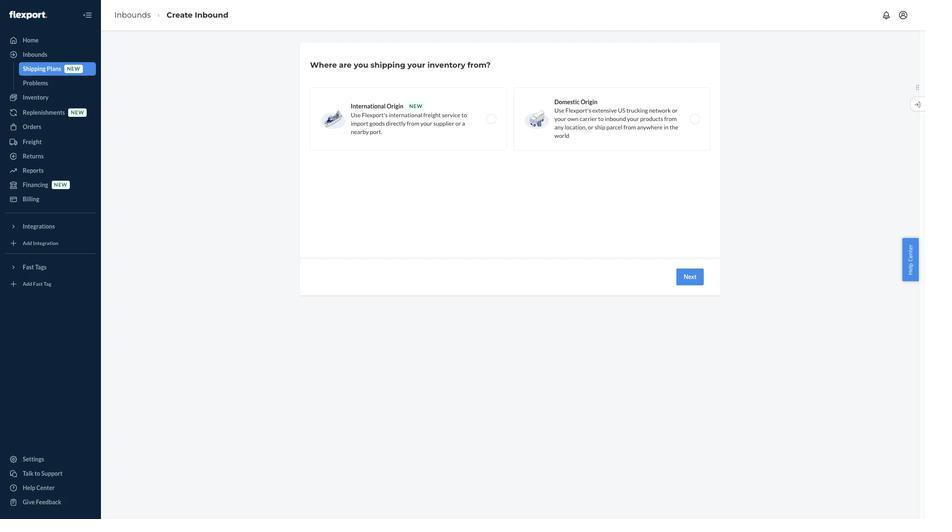 Task type: describe. For each thing, give the bounding box(es) containing it.
your inside use flexport's international freight service to import goods directly from your supplier or a nearby port.
[[420, 120, 432, 127]]

home link
[[5, 34, 96, 47]]

billing link
[[5, 193, 96, 206]]

next
[[684, 273, 697, 281]]

extensive
[[592, 107, 617, 114]]

international
[[389, 111, 422, 119]]

close navigation image
[[82, 10, 93, 20]]

international origin
[[351, 103, 403, 110]]

fast inside dropdown button
[[23, 264, 34, 271]]

give
[[23, 499, 35, 506]]

location,
[[565, 124, 587, 131]]

billing
[[23, 196, 39, 203]]

2 horizontal spatial from
[[664, 115, 677, 122]]

import
[[351, 120, 368, 127]]

from?
[[467, 61, 491, 70]]

use flexport's international freight service to import goods directly from your supplier or a nearby port.
[[351, 111, 467, 135]]

origin for domestic
[[581, 98, 597, 106]]

integrations button
[[5, 220, 96, 233]]

new for replenishments
[[71, 110, 84, 116]]

0 horizontal spatial inbounds link
[[5, 48, 96, 61]]

freight
[[23, 138, 42, 146]]

1 horizontal spatial from
[[624, 124, 636, 131]]

give feedback button
[[5, 496, 96, 509]]

own
[[567, 115, 579, 122]]

tags
[[35, 264, 47, 271]]

reports link
[[5, 164, 96, 178]]

carrier
[[580, 115, 597, 122]]

domestic origin use flexport's extensive us trucking network or your own carrier to inbound your products from any location, or ship parcel from anywhere in the world
[[554, 98, 678, 139]]

from inside use flexport's international freight service to import goods directly from your supplier or a nearby port.
[[407, 120, 419, 127]]

are
[[339, 61, 352, 70]]

plans
[[47, 65, 61, 72]]

new for international origin
[[409, 103, 423, 109]]

problems link
[[19, 77, 96, 90]]

fast tags
[[23, 264, 47, 271]]

support
[[41, 470, 63, 477]]

to inside domestic origin use flexport's extensive us trucking network or your own carrier to inbound your products from any location, or ship parcel from anywhere in the world
[[598, 115, 604, 122]]

port.
[[370, 128, 382, 135]]

freight link
[[5, 135, 96, 149]]

any
[[554, 124, 564, 131]]

freight
[[423, 111, 441, 119]]

orders link
[[5, 120, 96, 134]]

goods
[[369, 120, 385, 127]]

inbound
[[195, 10, 228, 20]]

center inside button
[[907, 244, 914, 262]]

create inbound
[[167, 10, 228, 20]]

1 horizontal spatial or
[[588, 124, 594, 131]]

shipping plans
[[23, 65, 61, 72]]

ship
[[595, 124, 605, 131]]

tag
[[44, 281, 51, 287]]

parcel
[[606, 124, 622, 131]]

orders
[[23, 123, 41, 130]]

nearby
[[351, 128, 369, 135]]

add fast tag
[[23, 281, 51, 287]]

home
[[23, 37, 39, 44]]

help inside button
[[907, 263, 914, 275]]

use inside domestic origin use flexport's extensive us trucking network or your own carrier to inbound your products from any location, or ship parcel from anywhere in the world
[[554, 107, 564, 114]]



Task type: locate. For each thing, give the bounding box(es) containing it.
your up "any"
[[554, 115, 566, 122]]

integrations
[[23, 223, 55, 230]]

to right talk
[[35, 470, 40, 477]]

1 vertical spatial add
[[23, 281, 32, 287]]

0 vertical spatial inbounds link
[[114, 10, 151, 20]]

to inside button
[[35, 470, 40, 477]]

inventory
[[23, 94, 49, 101]]

give feedback
[[23, 499, 61, 506]]

replenishments
[[23, 109, 65, 116]]

inbounds
[[114, 10, 151, 20], [23, 51, 47, 58]]

help
[[907, 263, 914, 275], [23, 485, 35, 492]]

shipping
[[371, 61, 405, 70]]

2 horizontal spatial or
[[672, 107, 678, 114]]

0 vertical spatial fast
[[23, 264, 34, 271]]

network
[[649, 107, 671, 114]]

open notifications image
[[881, 10, 891, 20]]

flexport's
[[362, 111, 388, 119]]

2 horizontal spatial to
[[598, 115, 604, 122]]

1 horizontal spatial origin
[[581, 98, 597, 106]]

origin up international
[[387, 103, 403, 110]]

shipping
[[23, 65, 46, 72]]

where are you shipping your inventory from?
[[310, 61, 491, 70]]

1 horizontal spatial use
[[554, 107, 564, 114]]

or
[[672, 107, 678, 114], [455, 120, 461, 127], [588, 124, 594, 131]]

add inside add fast tag link
[[23, 281, 32, 287]]

1 horizontal spatial help center
[[907, 244, 914, 275]]

help center link
[[5, 482, 96, 495]]

1 horizontal spatial inbounds link
[[114, 10, 151, 20]]

add down fast tags
[[23, 281, 32, 287]]

0 horizontal spatial use
[[351, 111, 361, 119]]

breadcrumbs navigation
[[108, 3, 235, 27]]

inbound
[[605, 115, 626, 122]]

next button
[[677, 269, 704, 286]]

inventory link
[[5, 91, 96, 104]]

1 horizontal spatial help
[[907, 263, 914, 275]]

talk
[[23, 470, 33, 477]]

products
[[640, 115, 663, 122]]

add integration link
[[5, 237, 96, 250]]

returns link
[[5, 150, 96, 163]]

0 vertical spatial help center
[[907, 244, 914, 275]]

1 vertical spatial help center
[[23, 485, 55, 492]]

new
[[67, 66, 80, 72], [409, 103, 423, 109], [71, 110, 84, 116], [54, 182, 67, 188]]

0 horizontal spatial center
[[36, 485, 55, 492]]

0 horizontal spatial to
[[35, 470, 40, 477]]

0 horizontal spatial inbounds
[[23, 51, 47, 58]]

to up ship at right top
[[598, 115, 604, 122]]

from
[[664, 115, 677, 122], [407, 120, 419, 127], [624, 124, 636, 131]]

origin up flexport's on the right top of the page
[[581, 98, 597, 106]]

create inbound link
[[167, 10, 228, 20]]

new for financing
[[54, 182, 67, 188]]

world
[[554, 132, 569, 139]]

us
[[618, 107, 625, 114]]

settings
[[23, 456, 44, 463]]

new up international
[[409, 103, 423, 109]]

integration
[[33, 240, 58, 247]]

settings link
[[5, 453, 96, 467]]

domestic
[[554, 98, 580, 106]]

0 vertical spatial inbounds
[[114, 10, 151, 20]]

problems
[[23, 80, 48, 87]]

1 vertical spatial center
[[36, 485, 55, 492]]

or left a
[[455, 120, 461, 127]]

0 horizontal spatial or
[[455, 120, 461, 127]]

center
[[907, 244, 914, 262], [36, 485, 55, 492]]

a
[[462, 120, 465, 127]]

origin inside domestic origin use flexport's extensive us trucking network or your own carrier to inbound your products from any location, or ship parcel from anywhere in the world
[[581, 98, 597, 106]]

0 vertical spatial add
[[23, 240, 32, 247]]

1 horizontal spatial inbounds
[[114, 10, 151, 20]]

international
[[351, 103, 386, 110]]

talk to support button
[[5, 467, 96, 481]]

use inside use flexport's international freight service to import goods directly from your supplier or a nearby port.
[[351, 111, 361, 119]]

0 vertical spatial center
[[907, 244, 914, 262]]

new down the reports link
[[54, 182, 67, 188]]

0 vertical spatial help
[[907, 263, 914, 275]]

add
[[23, 240, 32, 247], [23, 281, 32, 287]]

your down freight on the left top of the page
[[420, 120, 432, 127]]

add for add integration
[[23, 240, 32, 247]]

help center
[[907, 244, 914, 275], [23, 485, 55, 492]]

0 horizontal spatial origin
[[387, 103, 403, 110]]

create
[[167, 10, 193, 20]]

in
[[664, 124, 669, 131]]

fast
[[23, 264, 34, 271], [33, 281, 43, 287]]

new for shipping plans
[[67, 66, 80, 72]]

service
[[442, 111, 460, 119]]

flexport's
[[566, 107, 591, 114]]

new right plans
[[67, 66, 80, 72]]

1 vertical spatial help
[[23, 485, 35, 492]]

add for add fast tag
[[23, 281, 32, 287]]

financing
[[23, 181, 48, 188]]

add inside the add integration link
[[23, 240, 32, 247]]

supplier
[[433, 120, 454, 127]]

inbounds inside "breadcrumbs" navigation
[[114, 10, 151, 20]]

from right parcel
[[624, 124, 636, 131]]

2 add from the top
[[23, 281, 32, 287]]

or inside use flexport's international freight service to import goods directly from your supplier or a nearby port.
[[455, 120, 461, 127]]

feedback
[[36, 499, 61, 506]]

to up a
[[461, 111, 467, 119]]

1 vertical spatial inbounds link
[[5, 48, 96, 61]]

use
[[554, 107, 564, 114], [351, 111, 361, 119]]

fast left tags
[[23, 264, 34, 271]]

fast left tag
[[33, 281, 43, 287]]

1 add from the top
[[23, 240, 32, 247]]

your
[[407, 61, 425, 70], [554, 115, 566, 122], [627, 115, 639, 122], [420, 120, 432, 127]]

help center inside button
[[907, 244, 914, 275]]

inbounds link
[[114, 10, 151, 20], [5, 48, 96, 61]]

anywhere
[[637, 124, 663, 131]]

add fast tag link
[[5, 278, 96, 291]]

your down trucking at the right of the page
[[627, 115, 639, 122]]

the
[[670, 124, 678, 131]]

flexport logo image
[[9, 11, 47, 19]]

or down carrier at the top right of page
[[588, 124, 594, 131]]

add left integration
[[23, 240, 32, 247]]

inventory
[[427, 61, 465, 70]]

reports
[[23, 167, 44, 174]]

add integration
[[23, 240, 58, 247]]

to
[[461, 111, 467, 119], [598, 115, 604, 122], [35, 470, 40, 477]]

1 vertical spatial inbounds
[[23, 51, 47, 58]]

trucking
[[626, 107, 648, 114]]

origin for international
[[387, 103, 403, 110]]

new up orders link
[[71, 110, 84, 116]]

use down domestic
[[554, 107, 564, 114]]

you
[[354, 61, 368, 70]]

0 horizontal spatial help center
[[23, 485, 55, 492]]

from down international
[[407, 120, 419, 127]]

where
[[310, 61, 337, 70]]

to inside use flexport's international freight service to import goods directly from your supplier or a nearby port.
[[461, 111, 467, 119]]

1 horizontal spatial center
[[907, 244, 914, 262]]

help center button
[[903, 238, 919, 281]]

1 horizontal spatial to
[[461, 111, 467, 119]]

your right shipping at the top
[[407, 61, 425, 70]]

0 horizontal spatial from
[[407, 120, 419, 127]]

use up import
[[351, 111, 361, 119]]

or right network
[[672, 107, 678, 114]]

returns
[[23, 153, 44, 160]]

fast tags button
[[5, 261, 96, 274]]

talk to support
[[23, 470, 63, 477]]

open account menu image
[[898, 10, 908, 20]]

0 horizontal spatial help
[[23, 485, 35, 492]]

from up the the
[[664, 115, 677, 122]]

1 vertical spatial fast
[[33, 281, 43, 287]]

directly
[[386, 120, 406, 127]]



Task type: vqa. For each thing, say whether or not it's contained in the screenshot.
"Search inventory by name or sku" text box
no



